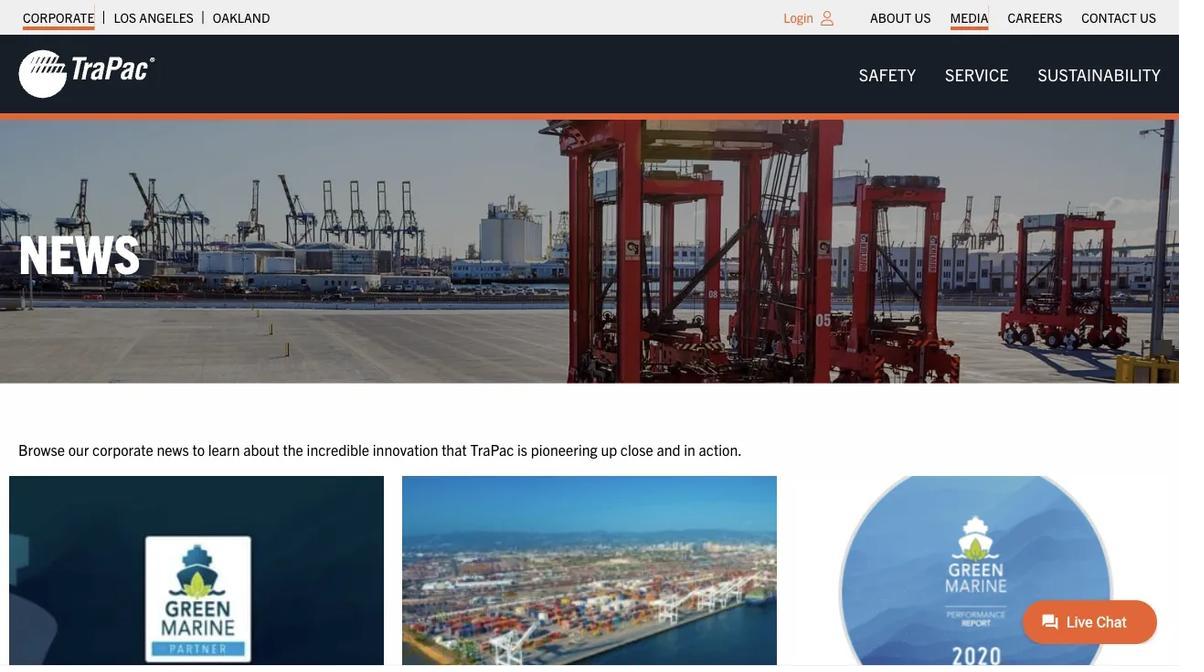 Task type: vqa. For each thing, say whether or not it's contained in the screenshot.
in
yes



Task type: locate. For each thing, give the bounding box(es) containing it.
corporate link
[[23, 5, 95, 30]]

about us
[[870, 9, 931, 26]]

us right about
[[915, 9, 931, 26]]

sustainability
[[1038, 64, 1161, 84]]

oakland link
[[213, 5, 270, 30]]

light image
[[821, 11, 834, 26]]

news
[[157, 440, 189, 459]]

about us link
[[870, 5, 931, 30]]

close
[[621, 440, 653, 459]]

1 horizontal spatial us
[[1140, 9, 1157, 26]]

login
[[784, 9, 814, 26]]

menu bar down careers
[[845, 56, 1176, 93]]

los angeles
[[114, 9, 194, 26]]

menu bar
[[861, 5, 1166, 30], [845, 56, 1176, 93]]

0 horizontal spatial us
[[915, 9, 931, 26]]

0 vertical spatial menu bar
[[861, 5, 1166, 30]]

news
[[18, 218, 140, 285]]

corporate
[[92, 440, 153, 459]]

2 us from the left
[[1140, 9, 1157, 26]]

los angeles link
[[114, 5, 194, 30]]

up
[[601, 440, 617, 459]]

us
[[915, 9, 931, 26], [1140, 9, 1157, 26]]

is
[[518, 440, 528, 459]]

1 us from the left
[[915, 9, 931, 26]]

innovation
[[373, 440, 438, 459]]

1 vertical spatial menu bar
[[845, 56, 1176, 93]]

menu bar up service
[[861, 5, 1166, 30]]

us for about us
[[915, 9, 931, 26]]

safety
[[859, 64, 916, 84]]

angeles
[[139, 9, 194, 26]]

pioneering
[[531, 440, 598, 459]]

us right contact
[[1140, 9, 1157, 26]]

about
[[870, 9, 912, 26]]

oakland
[[213, 9, 270, 26]]

menu bar containing safety
[[845, 56, 1176, 93]]

careers link
[[1008, 5, 1063, 30]]

learn
[[208, 440, 240, 459]]

contact us
[[1082, 9, 1157, 26]]



Task type: describe. For each thing, give the bounding box(es) containing it.
login link
[[784, 9, 814, 26]]

the
[[283, 440, 303, 459]]

corporate
[[23, 9, 95, 26]]

corporate image
[[18, 48, 155, 100]]

contact us link
[[1082, 5, 1157, 30]]

sustainability link
[[1023, 56, 1176, 93]]

safety link
[[845, 56, 931, 93]]

us for contact us
[[1140, 9, 1157, 26]]

media
[[950, 9, 989, 26]]

that
[[442, 440, 467, 459]]

service
[[945, 64, 1009, 84]]

and
[[657, 440, 681, 459]]

contact
[[1082, 9, 1137, 26]]

to
[[192, 440, 205, 459]]

browse our corporate news to learn about the incredible innovation that trapac is pioneering up close and in action.
[[18, 440, 742, 459]]

incredible
[[307, 440, 369, 459]]

menu bar containing about us
[[861, 5, 1166, 30]]

action.
[[699, 440, 742, 459]]

browse
[[18, 440, 65, 459]]

our
[[68, 440, 89, 459]]

about
[[243, 440, 280, 459]]

careers
[[1008, 9, 1063, 26]]

service link
[[931, 56, 1023, 93]]

in
[[684, 440, 696, 459]]

trapac
[[470, 440, 514, 459]]

los
[[114, 9, 136, 26]]

media link
[[950, 5, 989, 30]]

browse our corporate news to learn about the incredible innovation that trapac is pioneering up close and in action. main content
[[0, 438, 1179, 667]]



